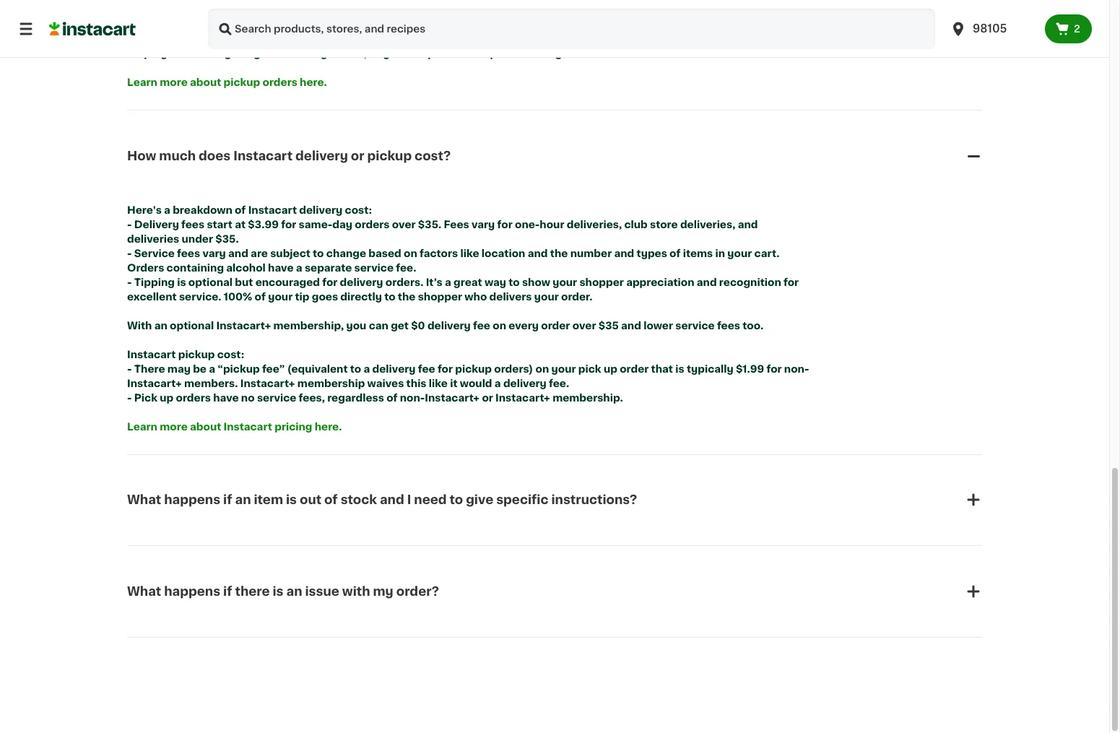 Task type: locate. For each thing, give the bounding box(es) containing it.
instacart up there
[[127, 349, 176, 360]]

choice
[[430, 0, 466, 1]]

with
[[127, 321, 152, 331]]

an inside dropdown button
[[286, 586, 302, 597]]

area.
[[596, 49, 622, 59]]

"pickup
[[218, 364, 260, 374]]

2
[[1074, 24, 1081, 34]]

0 horizontal spatial orders
[[176, 393, 211, 403]]

more down 'members.'
[[160, 422, 188, 432]]

1 select from the left
[[315, 0, 348, 1]]

is left typically
[[676, 364, 685, 374]]

in
[[716, 248, 725, 258]]

here's
[[127, 205, 162, 215]]

2 vertical spatial orders
[[176, 393, 211, 403]]

number
[[570, 248, 612, 258]]

1 horizontal spatial an
[[235, 494, 251, 506]]

on left the every
[[493, 321, 506, 331]]

and
[[696, 0, 716, 1], [738, 219, 758, 229], [228, 248, 248, 258], [528, 248, 548, 258], [614, 248, 635, 258], [697, 277, 717, 287], [621, 321, 641, 331], [380, 494, 404, 506]]

over inside here's a breakdown of instacart delivery cost: - delivery fees start at $3.99 for same-day orders over $35. fees vary for one-hour deliveries, club store deliveries, and deliveries under $35. - service fees vary and are subject to change based on factors like location and the number and types of items in your cart. orders containing alcohol have a separate service fee. - tipping is optional but encouraged for delivery orders. it's a great way to show your shopper appreciation and recognition for excellent service. 100% of your tip goes directly to the shopper who delivers your order.
[[392, 219, 416, 229]]

service.
[[179, 292, 222, 302]]

if left there in the bottom left of the page
[[223, 586, 232, 597]]

1 what from the top
[[127, 494, 161, 506]]

types
[[637, 248, 667, 258]]

1 vertical spatial orders
[[355, 219, 390, 229]]

1 horizontal spatial have
[[268, 263, 294, 273]]

to down the orders.
[[384, 292, 396, 302]]

website,
[[268, 0, 313, 1]]

0 vertical spatial at
[[246, 34, 257, 44]]

1 vertical spatial happens
[[164, 586, 220, 597]]

if
[[223, 494, 232, 506], [223, 586, 232, 597]]

fee"
[[262, 364, 285, 374]]

happens inside dropdown button
[[164, 494, 220, 506]]

then, when you arrive at the store of your choice, use the instacart app to notify us. depending on the store, a shopper or store employee will bring the groceries to your car, or you can pick them up at the designated area.
[[127, 34, 803, 59]]

2 deliveries, from the left
[[680, 219, 736, 229]]

to right the groceries
[[307, 49, 318, 59]]

service right 'no'
[[257, 393, 296, 403]]

non-
[[784, 364, 809, 374], [400, 393, 425, 403]]

0 vertical spatial pick
[[428, 49, 451, 59]]

like right you'd
[[360, 5, 379, 15]]

of right out
[[324, 494, 338, 506]]

1 vertical spatial about
[[190, 422, 221, 432]]

is inside dropdown button
[[286, 494, 297, 506]]

on
[[635, 34, 648, 44], [404, 248, 417, 258], [493, 321, 506, 331], [536, 364, 549, 374]]

what inside dropdown button
[[127, 586, 161, 597]]

fee. up the orders.
[[396, 263, 416, 273]]

pickup up when
[[180, 5, 217, 15]]

learn down employee
[[127, 77, 157, 88]]

deliveries
[[127, 234, 179, 244]]

the
[[160, 0, 178, 1], [259, 34, 277, 44], [413, 34, 431, 44], [651, 34, 668, 44], [234, 49, 251, 59], [513, 49, 530, 59], [550, 248, 568, 258], [398, 292, 416, 302]]

cost: up the "pickup
[[217, 349, 244, 360]]

of inside using the instacart app or website, select a store of your choice near you that offers pickup, select pickup, and then select your preferred pickup location from which you'd like to place your order.
[[390, 0, 401, 1]]

which
[[293, 5, 325, 15]]

app
[[231, 0, 252, 1], [485, 34, 505, 44]]

0 horizontal spatial vary
[[203, 248, 226, 258]]

your down the show in the top left of the page
[[534, 292, 559, 302]]

1 vertical spatial fee.
[[549, 378, 569, 388]]

0 horizontal spatial fee
[[418, 364, 435, 374]]

is right there in the bottom left of the page
[[273, 586, 284, 597]]

0 horizontal spatial deliveries,
[[567, 219, 622, 229]]

2 horizontal spatial service
[[676, 321, 715, 331]]

the up preferred
[[160, 0, 178, 1]]

1 horizontal spatial vary
[[472, 219, 495, 229]]

1 about from the top
[[190, 77, 221, 88]]

your up car,
[[323, 34, 348, 44]]

2 vertical spatial service
[[257, 393, 296, 403]]

of right 100%
[[255, 292, 266, 302]]

$35. down start
[[215, 234, 239, 244]]

1 horizontal spatial location
[[482, 248, 526, 258]]

1 vertical spatial order
[[620, 364, 649, 374]]

under
[[182, 234, 213, 244]]

0 vertical spatial like
[[360, 5, 379, 15]]

1 vertical spatial pick
[[579, 364, 602, 374]]

orders down 'members.'
[[176, 393, 211, 403]]

happens
[[164, 494, 220, 506], [164, 586, 220, 597]]

app inside using the instacart app or website, select a store of your choice near you that offers pickup, select pickup, and then select your preferred pickup location from which you'd like to place your order.
[[231, 0, 252, 1]]

1 horizontal spatial $35.
[[418, 219, 442, 229]]

pickup left cost?
[[367, 150, 412, 162]]

1 vertical spatial cost:
[[217, 349, 244, 360]]

on inside instacart pickup cost: - there may be a "pickup fee" (equivalent to a delivery fee for pickup orders) on your pick up order that is typically $1.99 for non- instacart+ members. instacart+ membership waives this like it would a delivery fee. - pick up orders have no service fees, regardless of non-instacart+ or instacart+ membership.
[[536, 364, 549, 374]]

a up delivery
[[164, 205, 170, 215]]

here. for learn more about pickup orders here.
[[300, 77, 327, 88]]

non- right '$1.99'
[[784, 364, 809, 374]]

your up membership.
[[552, 364, 576, 374]]

1 vertical spatial fees
[[177, 248, 200, 258]]

the down the notify
[[513, 49, 530, 59]]

a down the subject
[[296, 263, 302, 273]]

1 vertical spatial here.
[[315, 422, 342, 432]]

instacart+
[[216, 321, 271, 331], [127, 378, 182, 388], [240, 378, 295, 388], [425, 393, 480, 403], [496, 393, 550, 403]]

0 vertical spatial over
[[392, 219, 416, 229]]

here. down the groceries
[[300, 77, 327, 88]]

0 vertical spatial up
[[484, 49, 497, 59]]

start
[[207, 219, 233, 229]]

2 happens from the top
[[164, 586, 220, 597]]

1 vertical spatial location
[[482, 248, 526, 258]]

1 horizontal spatial order.
[[561, 292, 593, 302]]

service
[[134, 248, 175, 258]]

0 vertical spatial app
[[231, 0, 252, 1]]

None search field
[[208, 9, 936, 49]]

a down the orders)
[[495, 378, 501, 388]]

are
[[251, 248, 268, 258]]

to up membership
[[350, 364, 361, 374]]

change
[[326, 248, 366, 258]]

2 if from the top
[[223, 586, 232, 597]]

2 horizontal spatial like
[[461, 248, 479, 258]]

0 vertical spatial order
[[541, 321, 570, 331]]

if inside dropdown button
[[223, 494, 232, 506]]

1 happens from the top
[[164, 494, 220, 506]]

have
[[268, 263, 294, 273], [213, 393, 239, 403]]

0 vertical spatial fee.
[[396, 263, 416, 273]]

of down waives
[[387, 393, 398, 403]]

2 select from the left
[[618, 0, 651, 1]]

breakdown
[[173, 205, 232, 215]]

2 about from the top
[[190, 422, 221, 432]]

2 vertical spatial shopper
[[418, 292, 462, 302]]

2 vertical spatial up
[[160, 393, 174, 403]]

2 horizontal spatial orders
[[355, 219, 390, 229]]

choice,
[[350, 34, 389, 44]]

0 horizontal spatial an
[[154, 321, 167, 331]]

2 vertical spatial fees
[[717, 321, 741, 331]]

0 vertical spatial cost:
[[345, 205, 372, 215]]

fees up containing
[[177, 248, 200, 258]]

like up great
[[461, 248, 479, 258]]

optional
[[188, 277, 233, 287], [170, 321, 214, 331]]

like inside using the instacart app or website, select a store of your choice near you that offers pickup, select pickup, and then select your preferred pickup location from which you'd like to place your order.
[[360, 5, 379, 15]]

have inside instacart pickup cost: - there may be a "pickup fee" (equivalent to a delivery fee for pickup orders) on your pick up order that is typically $1.99 for non- instacart+ members. instacart+ membership waives this like it would a delivery fee. - pick up orders have no service fees, regardless of non-instacart+ or instacart+ membership.
[[213, 393, 239, 403]]

the down 'hour'
[[550, 248, 568, 258]]

1 horizontal spatial select
[[618, 0, 651, 1]]

store inside here's a breakdown of instacart delivery cost: - delivery fees start at $3.99 for same-day orders over $35. fees vary for one-hour deliveries, club store deliveries, and deliveries under $35. - service fees vary and are subject to change based on factors like location and the number and types of items in your cart. orders containing alcohol have a separate service fee. - tipping is optional but encouraged for delivery orders. it's a great way to show your shopper appreciation and recognition for excellent service. 100% of your tip goes directly to the shopper who delivers your order.
[[650, 219, 678, 229]]

factors
[[420, 248, 458, 258]]

if for there
[[223, 586, 232, 597]]

0 vertical spatial fees
[[181, 219, 205, 229]]

1 vertical spatial app
[[485, 34, 505, 44]]

- down the orders
[[127, 277, 132, 287]]

fee inside instacart pickup cost: - there may be a "pickup fee" (equivalent to a delivery fee for pickup orders) on your pick up order that is typically $1.99 for non- instacart+ members. instacart+ membership waives this like it would a delivery fee. - pick up orders have no service fees, regardless of non-instacart+ or instacart+ membership.
[[418, 364, 435, 374]]

can down use
[[406, 49, 426, 59]]

app down near
[[485, 34, 505, 44]]

0 vertical spatial if
[[223, 494, 232, 506]]

fee up this
[[418, 364, 435, 374]]

typically
[[687, 364, 734, 374]]

1 if from the top
[[223, 494, 232, 506]]

0 horizontal spatial service
[[257, 393, 296, 403]]

1 horizontal spatial app
[[485, 34, 505, 44]]

have down 'members.'
[[213, 393, 239, 403]]

1 vertical spatial an
[[235, 494, 251, 506]]

recognition
[[719, 277, 782, 287]]

order.
[[454, 5, 485, 15], [561, 292, 593, 302]]

cost: inside instacart pickup cost: - there may be a "pickup fee" (equivalent to a delivery fee for pickup orders) on your pick up order that is typically $1.99 for non- instacart+ members. instacart+ membership waives this like it would a delivery fee. - pick up orders have no service fees, regardless of non-instacart+ or instacart+ membership.
[[217, 349, 244, 360]]

1 learn from the top
[[127, 77, 157, 88]]

1 vertical spatial $35.
[[215, 234, 239, 244]]

is inside here's a breakdown of instacart delivery cost: - delivery fees start at $3.99 for same-day orders over $35. fees vary for one-hour deliveries, club store deliveries, and deliveries under $35. - service fees vary and are subject to change based on factors like location and the number and types of items in your cart. orders containing alcohol have a separate service fee. - tipping is optional but encouraged for delivery orders. it's a great way to show your shopper appreciation and recognition for excellent service. 100% of your tip goes directly to the shopper who delivers your order.
[[177, 277, 186, 287]]

app up arrive
[[231, 0, 252, 1]]

delivery inside dropdown button
[[296, 150, 348, 162]]

fee. inside instacart pickup cost: - there may be a "pickup fee" (equivalent to a delivery fee for pickup orders) on your pick up order that is typically $1.99 for non- instacart+ members. instacart+ membership waives this like it would a delivery fee. - pick up orders have no service fees, regardless of non-instacart+ or instacart+ membership.
[[549, 378, 569, 388]]

like
[[360, 5, 379, 15], [461, 248, 479, 258], [429, 378, 448, 388]]

shopper inside then, when you arrive at the store of your choice, use the instacart app to notify us. depending on the store, a shopper or store employee will bring the groceries to your car, or you can pick them up at the designated area.
[[713, 34, 757, 44]]

vary
[[472, 219, 495, 229], [203, 248, 226, 258]]

0 vertical spatial order.
[[454, 5, 485, 15]]

what inside dropdown button
[[127, 494, 161, 506]]

arrive
[[213, 34, 244, 44]]

1 vertical spatial vary
[[203, 248, 226, 258]]

here. down fees,
[[315, 422, 342, 432]]

you inside using the instacart app or website, select a store of your choice near you that offers pickup, select pickup, and then select your preferred pickup location from which you'd like to place your order.
[[495, 0, 515, 1]]

like inside here's a breakdown of instacart delivery cost: - delivery fees start at $3.99 for same-day orders over $35. fees vary for one-hour deliveries, club store deliveries, and deliveries under $35. - service fees vary and are subject to change based on factors like location and the number and types of items in your cart. orders containing alcohol have a separate service fee. - tipping is optional but encouraged for delivery orders. it's a great way to show your shopper appreciation and recognition for excellent service. 100% of your tip goes directly to the shopper who delivers your order.
[[461, 248, 479, 258]]

store inside using the instacart app or website, select a store of your choice near you that offers pickup, select pickup, and then select your preferred pickup location from which you'd like to place your order.
[[359, 0, 387, 1]]

cost:
[[345, 205, 372, 215], [217, 349, 244, 360]]

on right depending
[[635, 34, 648, 44]]

is left out
[[286, 494, 297, 506]]

way
[[485, 277, 506, 287]]

fees
[[444, 219, 469, 229]]

1 horizontal spatial shopper
[[580, 277, 624, 287]]

a inside using the instacart app or website, select a store of your choice near you that offers pickup, select pickup, and then select your preferred pickup location from which you'd like to place your order.
[[351, 0, 357, 1]]

location up way
[[482, 248, 526, 258]]

more down will
[[160, 77, 188, 88]]

learn down pick
[[127, 422, 157, 432]]

how
[[127, 150, 156, 162]]

1 horizontal spatial fee
[[473, 321, 491, 331]]

happens for there
[[164, 586, 220, 597]]

happens for an
[[164, 494, 220, 506]]

to inside instacart pickup cost: - there may be a "pickup fee" (equivalent to a delivery fee for pickup orders) on your pick up order that is typically $1.99 for non- instacart+ members. instacart+ membership waives this like it would a delivery fee. - pick up orders have no service fees, regardless of non-instacart+ or instacart+ membership.
[[350, 364, 361, 374]]

0 vertical spatial about
[[190, 77, 221, 88]]

1 horizontal spatial can
[[406, 49, 426, 59]]

instacart inside using the instacart app or website, select a store of your choice near you that offers pickup, select pickup, and then select your preferred pickup location from which you'd like to place your order.
[[180, 0, 229, 1]]

can left get
[[369, 321, 389, 331]]

or inside instacart pickup cost: - there may be a "pickup fee" (equivalent to a delivery fee for pickup orders) on your pick up order that is typically $1.99 for non- instacart+ members. instacart+ membership waives this like it would a delivery fee. - pick up orders have no service fees, regardless of non-instacart+ or instacart+ membership.
[[482, 393, 493, 403]]

learn for learn more about instacart pricing here.
[[127, 422, 157, 432]]

$1.99
[[736, 364, 765, 374]]

of inside dropdown button
[[324, 494, 338, 506]]

$35
[[599, 321, 619, 331]]

an left item
[[235, 494, 251, 506]]

2 more from the top
[[160, 422, 188, 432]]

membership
[[298, 378, 365, 388]]

of right breakdown
[[235, 205, 246, 215]]

location up arrive
[[219, 5, 263, 15]]

2 vertical spatial at
[[235, 219, 246, 229]]

1 vertical spatial more
[[160, 422, 188, 432]]

learn more about instacart pricing here.
[[127, 422, 342, 432]]

tipping
[[134, 277, 175, 287]]

0 vertical spatial optional
[[188, 277, 233, 287]]

0 horizontal spatial pick
[[428, 49, 451, 59]]

can inside then, when you arrive at the store of your choice, use the instacart app to notify us. depending on the store, a shopper or store employee will bring the groceries to your car, or you can pick them up at the designated area.
[[406, 49, 426, 59]]

service down based
[[354, 263, 394, 273]]

and inside what happens if an item is out of stock and i need to give specific instructions? dropdown button
[[380, 494, 404, 506]]

who
[[465, 292, 487, 302]]

regardless
[[327, 393, 384, 403]]

fee. up membership.
[[549, 378, 569, 388]]

1 vertical spatial can
[[369, 321, 389, 331]]

0 vertical spatial shopper
[[713, 34, 757, 44]]

1 vertical spatial up
[[604, 364, 618, 374]]

pick up membership.
[[579, 364, 602, 374]]

1 horizontal spatial up
[[484, 49, 497, 59]]

select right pickup,
[[618, 0, 651, 1]]

over
[[392, 219, 416, 229], [573, 321, 596, 331]]

with an optional instacart+ membership, you can get $0 delivery fee on every order over $35 and lower service fees too.
[[127, 321, 764, 331]]

1 horizontal spatial deliveries,
[[680, 219, 736, 229]]

at inside here's a breakdown of instacart delivery cost: - delivery fees start at $3.99 for same-day orders over $35. fees vary for one-hour deliveries, club store deliveries, and deliveries under $35. - service fees vary and are subject to change based on factors like location and the number and types of items in your cart. orders containing alcohol have a separate service fee. - tipping is optional but encouraged for delivery orders. it's a great way to show your shopper appreciation and recognition for excellent service. 100% of your tip goes directly to the shopper who delivers your order.
[[235, 219, 246, 229]]

goes
[[312, 292, 338, 302]]

optional up the 'service.' in the left top of the page
[[188, 277, 233, 287]]

1 more from the top
[[160, 77, 188, 88]]

that inside using the instacart app or website, select a store of your choice near you that offers pickup, select pickup, and then select your preferred pickup location from which you'd like to place your order.
[[517, 0, 539, 1]]

0 horizontal spatial order.
[[454, 5, 485, 15]]

select
[[315, 0, 348, 1], [618, 0, 651, 1], [745, 0, 778, 1]]

0 horizontal spatial location
[[219, 5, 263, 15]]

0 vertical spatial location
[[219, 5, 263, 15]]

app inside then, when you arrive at the store of your choice, use the instacart app to notify us. depending on the store, a shopper or store employee will bring the groceries to your car, or you can pick them up at the designated area.
[[485, 34, 505, 44]]

0 horizontal spatial $35.
[[215, 234, 239, 244]]

pick inside then, when you arrive at the store of your choice, use the instacart app to notify us. depending on the store, a shopper or store employee will bring the groceries to your car, or you can pick them up at the designated area.
[[428, 49, 451, 59]]

1 vertical spatial what
[[127, 586, 161, 597]]

give
[[466, 494, 494, 506]]

1 horizontal spatial cost:
[[345, 205, 372, 215]]

about down 'members.'
[[190, 422, 221, 432]]

0 horizontal spatial select
[[315, 0, 348, 1]]

0 vertical spatial orders
[[263, 77, 298, 88]]

fees left too.
[[717, 321, 741, 331]]

1 horizontal spatial pick
[[579, 364, 602, 374]]

1 vertical spatial learn
[[127, 422, 157, 432]]

2 horizontal spatial select
[[745, 0, 778, 1]]

about for pickup
[[190, 77, 221, 88]]

optional down the 'service.' in the left top of the page
[[170, 321, 214, 331]]

a right store,
[[704, 34, 710, 44]]

0 vertical spatial what
[[127, 494, 161, 506]]

2 horizontal spatial up
[[604, 364, 618, 374]]

of
[[390, 0, 401, 1], [310, 34, 321, 44], [235, 205, 246, 215], [670, 248, 681, 258], [255, 292, 266, 302], [387, 393, 398, 403], [324, 494, 338, 506]]

0 vertical spatial that
[[517, 0, 539, 1]]

1 vertical spatial order.
[[561, 292, 593, 302]]

up
[[484, 49, 497, 59], [604, 364, 618, 374], [160, 393, 174, 403]]

would
[[460, 378, 492, 388]]

learn
[[127, 77, 157, 88], [127, 422, 157, 432]]

2 learn from the top
[[127, 422, 157, 432]]

membership.
[[553, 393, 623, 403]]

- left pick
[[127, 393, 132, 403]]

order inside instacart pickup cost: - there may be a "pickup fee" (equivalent to a delivery fee for pickup orders) on your pick up order that is typically $1.99 for non- instacart+ members. instacart+ membership waives this like it would a delivery fee. - pick up orders have no service fees, regardless of non-instacart+ or instacart+ membership.
[[620, 364, 649, 374]]

have up encouraged
[[268, 263, 294, 273]]

a inside then, when you arrive at the store of your choice, use the instacart app to notify us. depending on the store, a shopper or store employee will bring the groceries to your car, or you can pick them up at the designated area.
[[704, 34, 710, 44]]

what for what happens if an item is out of stock and i need to give specific instructions?
[[127, 494, 161, 506]]

deliveries, up number
[[567, 219, 622, 229]]

pickup inside the how much does instacart delivery or pickup cost? dropdown button
[[367, 150, 412, 162]]

your
[[403, 0, 428, 1], [781, 0, 805, 1], [427, 5, 451, 15], [323, 34, 348, 44], [321, 49, 345, 59], [728, 248, 752, 258], [553, 277, 577, 287], [268, 292, 293, 302], [534, 292, 559, 302], [552, 364, 576, 374]]

0 horizontal spatial can
[[369, 321, 389, 331]]

like left it
[[429, 378, 448, 388]]

1 vertical spatial like
[[461, 248, 479, 258]]

on right the orders)
[[536, 364, 549, 374]]

you right near
[[495, 0, 515, 1]]

2 horizontal spatial shopper
[[713, 34, 757, 44]]

cost?
[[415, 150, 451, 162]]

happens inside dropdown button
[[164, 586, 220, 597]]

1 horizontal spatial fee.
[[549, 378, 569, 388]]

fees
[[181, 219, 205, 229], [177, 248, 200, 258], [717, 321, 741, 331]]

from
[[265, 5, 291, 15]]

on right based
[[404, 248, 417, 258]]

can
[[406, 49, 426, 59], [369, 321, 389, 331]]

that left offers at the top of page
[[517, 0, 539, 1]]

1 horizontal spatial order
[[620, 364, 649, 374]]

2 button
[[1045, 14, 1092, 43]]

specific
[[496, 494, 549, 506]]

1 vertical spatial that
[[651, 364, 673, 374]]

on inside then, when you arrive at the store of your choice, use the instacart app to notify us. depending on the store, a shopper or store employee will bring the groceries to your car, or you can pick them up at the designated area.
[[635, 34, 648, 44]]

$35.
[[418, 219, 442, 229], [215, 234, 239, 244]]

2 what from the top
[[127, 586, 161, 597]]

at right start
[[235, 219, 246, 229]]

0 horizontal spatial fee.
[[396, 263, 416, 273]]

when
[[159, 34, 188, 44]]

if inside dropdown button
[[223, 586, 232, 597]]

your right the show in the top left of the page
[[553, 277, 577, 287]]

here.
[[300, 77, 327, 88], [315, 422, 342, 432]]

order. down number
[[561, 292, 593, 302]]

place
[[395, 5, 424, 15]]

service right lower
[[676, 321, 715, 331]]

much
[[159, 150, 196, 162]]

instacart up arrive
[[180, 0, 229, 1]]

alcohol
[[226, 263, 266, 273]]

and left types
[[614, 248, 635, 258]]

and left i
[[380, 494, 404, 506]]

instacart inside then, when you arrive at the store of your choice, use the instacart app to notify us. depending on the store, a shopper or store employee will bring the groceries to your car, or you can pick them up at the designated area.
[[434, 34, 482, 44]]

for left one-
[[497, 219, 513, 229]]

0 horizontal spatial up
[[160, 393, 174, 403]]

of left items
[[670, 248, 681, 258]]

will
[[183, 49, 201, 59]]

$3.99
[[248, 219, 279, 229]]

over left $35
[[573, 321, 596, 331]]

that down lower
[[651, 364, 673, 374]]

orders.
[[386, 277, 424, 287]]

what happens if there is an issue with my order? button
[[127, 566, 983, 618]]

fees up under
[[181, 219, 205, 229]]

1 - from the top
[[127, 219, 132, 229]]

2 horizontal spatial an
[[286, 586, 302, 597]]

1 horizontal spatial service
[[354, 263, 394, 273]]

4 - from the top
[[127, 364, 132, 374]]

0 vertical spatial service
[[354, 263, 394, 273]]

for right recognition
[[784, 277, 799, 287]]

show
[[522, 277, 550, 287]]

1 vertical spatial fee
[[418, 364, 435, 374]]

instacart inside dropdown button
[[234, 150, 293, 162]]

0 vertical spatial here.
[[300, 77, 327, 88]]

select up you'd
[[315, 0, 348, 1]]

the left store,
[[651, 34, 668, 44]]

- left there
[[127, 364, 132, 374]]



Task type: vqa. For each thing, say whether or not it's contained in the screenshot.
happens
yes



Task type: describe. For each thing, give the bounding box(es) containing it.
for right '$1.99'
[[767, 364, 782, 374]]

1 deliveries, from the left
[[567, 219, 622, 229]]

pickup down bring
[[224, 77, 260, 88]]

near
[[469, 0, 493, 1]]

learn for learn more about pickup orders here.
[[127, 77, 157, 88]]

you down use
[[383, 49, 403, 59]]

2 - from the top
[[127, 248, 132, 258]]

pick
[[134, 393, 158, 403]]

cost: inside here's a breakdown of instacart delivery cost: - delivery fees start at $3.99 for same-day orders over $35. fees vary for one-hour deliveries, club store deliveries, and deliveries under $35. - service fees vary and are subject to change based on factors like location and the number and types of items in your cart. orders containing alcohol have a separate service fee. - tipping is optional but encouraged for delivery orders. it's a great way to show your shopper appreciation and recognition for excellent service. 100% of your tip goes directly to the shopper who delivers your order.
[[345, 205, 372, 215]]

the up the groceries
[[259, 34, 277, 44]]

to inside using the instacart app or website, select a store of your choice near you that offers pickup, select pickup, and then select your preferred pickup location from which you'd like to place your order.
[[381, 5, 392, 15]]

optional inside here's a breakdown of instacart delivery cost: - delivery fees start at $3.99 for same-day orders over $35. fees vary for one-hour deliveries, club store deliveries, and deliveries under $35. - service fees vary and are subject to change based on factors like location and the number and types of items in your cart. orders containing alcohol have a separate service fee. - tipping is optional but encouraged for delivery orders. it's a great way to show your shopper appreciation and recognition for excellent service. 100% of your tip goes directly to the shopper who delivers your order.
[[188, 277, 233, 287]]

using the instacart app or website, select a store of your choice near you that offers pickup, select pickup, and then select your preferred pickup location from which you'd like to place your order.
[[127, 0, 808, 15]]

club
[[625, 219, 648, 229]]

location inside using the instacart app or website, select a store of your choice near you that offers pickup, select pickup, and then select your preferred pickup location from which you'd like to place your order.
[[219, 5, 263, 15]]

this
[[406, 378, 427, 388]]

my
[[373, 586, 394, 597]]

preferred
[[127, 5, 178, 15]]

car,
[[348, 49, 367, 59]]

more for learn more about instacart pricing here.
[[160, 422, 188, 432]]

depending
[[573, 34, 632, 44]]

items
[[683, 248, 713, 258]]

instacart+ down the orders)
[[496, 393, 550, 403]]

get
[[391, 321, 409, 331]]

0 vertical spatial fee
[[473, 321, 491, 331]]

instructions?
[[552, 494, 637, 506]]

5 - from the top
[[127, 393, 132, 403]]

is inside dropdown button
[[273, 586, 284, 597]]

0 vertical spatial non-
[[784, 364, 809, 374]]

your down choice
[[427, 5, 451, 15]]

every
[[509, 321, 539, 331]]

instacart inside here's a breakdown of instacart delivery cost: - delivery fees start at $3.99 for same-day orders over $35. fees vary for one-hour deliveries, club store deliveries, and deliveries under $35. - service fees vary and are subject to change based on factors like location and the number and types of items in your cart. orders containing alcohol have a separate service fee. - tipping is optional but encouraged for delivery orders. it's a great way to show your shopper appreciation and recognition for excellent service. 100% of your tip goes directly to the shopper who delivers your order.
[[248, 205, 297, 215]]

1 horizontal spatial over
[[573, 321, 596, 331]]

delivers
[[490, 292, 532, 302]]

instacart+ down it
[[425, 393, 480, 403]]

what happens if an item is out of stock and i need to give specific instructions? button
[[127, 474, 983, 526]]

no
[[241, 393, 255, 403]]

orders
[[127, 263, 164, 273]]

learn more about pickup orders here.
[[127, 77, 327, 88]]

pick inside instacart pickup cost: - there may be a "pickup fee" (equivalent to a delivery fee for pickup orders) on your pick up order that is typically $1.99 for non- instacart+ members. instacart+ membership waives this like it would a delivery fee. - pick up orders have no service fees, regardless of non-instacart+ or instacart+ membership.
[[579, 364, 602, 374]]

and up the show in the top left of the page
[[528, 248, 548, 258]]

designated
[[533, 49, 593, 59]]

$0
[[411, 321, 425, 331]]

pickup up the be
[[178, 349, 215, 360]]

service inside here's a breakdown of instacart delivery cost: - delivery fees start at $3.99 for same-day orders over $35. fees vary for one-hour deliveries, club store deliveries, and deliveries under $35. - service fees vary and are subject to change based on factors like location and the number and types of items in your cart. orders containing alcohol have a separate service fee. - tipping is optional but encouraged for delivery orders. it's a great way to show your shopper appreciation and recognition for excellent service. 100% of your tip goes directly to the shopper who delivers your order.
[[354, 263, 394, 273]]

and up alcohol
[[228, 248, 248, 258]]

you down directly
[[346, 321, 367, 331]]

about for instacart
[[190, 422, 221, 432]]

a right the be
[[209, 364, 215, 374]]

may
[[167, 364, 191, 374]]

1 vertical spatial at
[[500, 49, 510, 59]]

pickup up would
[[455, 364, 492, 374]]

on inside here's a breakdown of instacart delivery cost: - delivery fees start at $3.99 for same-day orders over $35. fees vary for one-hour deliveries, club store deliveries, and deliveries under $35. - service fees vary and are subject to change based on factors like location and the number and types of items in your cart. orders containing alcohol have a separate service fee. - tipping is optional but encouraged for delivery orders. it's a great way to show your shopper appreciation and recognition for excellent service. 100% of your tip goes directly to the shopper who delivers your order.
[[404, 248, 417, 258]]

instacart inside instacart pickup cost: - there may be a "pickup fee" (equivalent to a delivery fee for pickup orders) on your pick up order that is typically $1.99 for non- instacart+ members. instacart+ membership waives this like it would a delivery fee. - pick up orders have no service fees, regardless of non-instacart+ or instacart+ membership.
[[127, 349, 176, 360]]

the right use
[[413, 34, 431, 44]]

use
[[392, 34, 411, 44]]

encouraged
[[255, 277, 320, 287]]

more for learn more about pickup orders here.
[[160, 77, 188, 88]]

order. inside using the instacart app or website, select a store of your choice near you that offers pickup, select pickup, and then select your preferred pickup location from which you'd like to place your order.
[[454, 5, 485, 15]]

1 vertical spatial shopper
[[580, 277, 624, 287]]

your down encouraged
[[268, 292, 293, 302]]

for right $3.99
[[281, 219, 296, 229]]

a up waives
[[364, 364, 370, 374]]

1 vertical spatial optional
[[170, 321, 214, 331]]

instacart logo image
[[49, 20, 136, 38]]

and right $35
[[621, 321, 641, 331]]

here's a breakdown of instacart delivery cost: - delivery fees start at $3.99 for same-day orders over $35. fees vary for one-hour deliveries, club store deliveries, and deliveries under $35. - service fees vary and are subject to change based on factors like location and the number and types of items in your cart. orders containing alcohol have a separate service fee. - tipping is optional but encouraged for delivery orders. it's a great way to show your shopper appreciation and recognition for excellent service. 100% of your tip goes directly to the shopper who delivers your order.
[[127, 205, 801, 302]]

item
[[254, 494, 283, 506]]

have inside here's a breakdown of instacart delivery cost: - delivery fees start at $3.99 for same-day orders over $35. fees vary for one-hour deliveries, club store deliveries, and deliveries under $35. - service fees vary and are subject to change based on factors like location and the number and types of items in your cart. orders containing alcohol have a separate service fee. - tipping is optional but encouraged for delivery orders. it's a great way to show your shopper appreciation and recognition for excellent service. 100% of your tip goes directly to the shopper who delivers your order.
[[268, 263, 294, 273]]

lower
[[644, 321, 673, 331]]

them
[[453, 49, 481, 59]]

great
[[454, 277, 482, 287]]

0 vertical spatial vary
[[472, 219, 495, 229]]

instacart down 'no'
[[224, 422, 272, 432]]

your up place
[[403, 0, 428, 1]]

to up separate
[[313, 248, 324, 258]]

the inside using the instacart app or website, select a store of your choice near you that offers pickup, select pickup, and then select your preferred pickup location from which you'd like to place your order.
[[160, 0, 178, 1]]

is inside instacart pickup cost: - there may be a "pickup fee" (equivalent to a delivery fee for pickup orders) on your pick up order that is typically $1.99 for non- instacart+ members. instacart+ membership waives this like it would a delivery fee. - pick up orders have no service fees, regardless of non-instacart+ or instacart+ membership.
[[676, 364, 685, 374]]

using
[[127, 0, 158, 1]]

then,
[[127, 34, 157, 44]]

day
[[333, 219, 353, 229]]

stock
[[341, 494, 377, 506]]

of inside instacart pickup cost: - there may be a "pickup fee" (equivalent to a delivery fee for pickup orders) on your pick up order that is typically $1.99 for non- instacart+ members. instacart+ membership waives this like it would a delivery fee. - pick up orders have no service fees, regardless of non-instacart+ or instacart+ membership.
[[387, 393, 398, 403]]

0 vertical spatial $35.
[[418, 219, 442, 229]]

(equivalent
[[287, 364, 348, 374]]

offers
[[542, 0, 574, 1]]

100%
[[224, 292, 252, 302]]

issue
[[305, 586, 339, 597]]

98105
[[973, 23, 1007, 34]]

be
[[193, 364, 207, 374]]

order?
[[396, 586, 439, 597]]

but
[[235, 277, 253, 287]]

or inside using the instacart app or website, select a store of your choice near you that offers pickup, select pickup, and then select your preferred pickup location from which you'd like to place your order.
[[254, 0, 265, 1]]

your right in
[[728, 248, 752, 258]]

if for an
[[223, 494, 232, 506]]

instacart+ down 100%
[[216, 321, 271, 331]]

to up delivers at the left of page
[[509, 277, 520, 287]]

same-
[[299, 219, 333, 229]]

appreciation
[[626, 277, 695, 287]]

instacart+ down fee"
[[240, 378, 295, 388]]

what for what happens if there is an issue with my order?
[[127, 586, 161, 597]]

and down items
[[697, 277, 717, 287]]

a right it's
[[445, 277, 451, 287]]

orders inside instacart pickup cost: - there may be a "pickup fee" (equivalent to a delivery fee for pickup orders) on your pick up order that is typically $1.99 for non- instacart+ members. instacart+ membership waives this like it would a delivery fee. - pick up orders have no service fees, regardless of non-instacart+ or instacart+ membership.
[[176, 393, 211, 403]]

bring
[[203, 49, 231, 59]]

an inside dropdown button
[[235, 494, 251, 506]]

fee. inside here's a breakdown of instacart delivery cost: - delivery fees start at $3.99 for same-day orders over $35. fees vary for one-hour deliveries, club store deliveries, and deliveries under $35. - service fees vary and are subject to change based on factors like location and the number and types of items in your cart. orders containing alcohol have a separate service fee. - tipping is optional but encouraged for delivery orders. it's a great way to show your shopper appreciation and recognition for excellent service. 100% of your tip goes directly to the shopper who delivers your order.
[[396, 263, 416, 273]]

how much does instacart delivery or pickup cost? button
[[127, 130, 983, 182]]

instacart+ down there
[[127, 378, 182, 388]]

notify
[[521, 34, 553, 44]]

0 vertical spatial an
[[154, 321, 167, 331]]

for up it
[[438, 364, 453, 374]]

1 98105 button from the left
[[941, 9, 1045, 49]]

delivery
[[134, 219, 179, 229]]

service inside instacart pickup cost: - there may be a "pickup fee" (equivalent to a delivery fee for pickup orders) on your pick up order that is typically $1.99 for non- instacart+ members. instacart+ membership waives this like it would a delivery fee. - pick up orders have no service fees, regardless of non-instacart+ or instacart+ membership.
[[257, 393, 296, 403]]

you up will
[[191, 34, 211, 44]]

0 horizontal spatial order
[[541, 321, 570, 331]]

Search field
[[208, 9, 936, 49]]

1 vertical spatial service
[[676, 321, 715, 331]]

and up cart. on the right of page
[[738, 219, 758, 229]]

fees,
[[299, 393, 325, 403]]

the down arrive
[[234, 49, 251, 59]]

to inside dropdown button
[[450, 494, 463, 506]]

i
[[407, 494, 411, 506]]

us.
[[555, 34, 571, 44]]

up inside then, when you arrive at the store of your choice, use the instacart app to notify us. depending on the store, a shopper or store employee will bring the groceries to your car, or you can pick them up at the designated area.
[[484, 49, 497, 59]]

the down the orders.
[[398, 292, 416, 302]]

like inside instacart pickup cost: - there may be a "pickup fee" (equivalent to a delivery fee for pickup orders) on your pick up order that is typically $1.99 for non- instacart+ members. instacart+ membership waives this like it would a delivery fee. - pick up orders have no service fees, regardless of non-instacart+ or instacart+ membership.
[[429, 378, 448, 388]]

and inside using the instacart app or website, select a store of your choice near you that offers pickup, select pickup, and then select your preferred pickup location from which you'd like to place your order.
[[696, 0, 716, 1]]

employee
[[127, 49, 181, 59]]

instacart pickup cost: - there may be a "pickup fee" (equivalent to a delivery fee for pickup orders) on your pick up order that is typically $1.99 for non- instacart+ members. instacart+ membership waives this like it would a delivery fee. - pick up orders have no service fees, regardless of non-instacart+ or instacart+ membership.
[[127, 349, 809, 403]]

pricing
[[275, 422, 312, 432]]

your right the then
[[781, 0, 805, 1]]

one-
[[515, 219, 540, 229]]

3 - from the top
[[127, 277, 132, 287]]

with
[[342, 586, 370, 597]]

location inside here's a breakdown of instacart delivery cost: - delivery fees start at $3.99 for same-day orders over $35. fees vary for one-hour deliveries, club store deliveries, and deliveries under $35. - service fees vary and are subject to change based on factors like location and the number and types of items in your cart. orders containing alcohol have a separate service fee. - tipping is optional but encouraged for delivery orders. it's a great way to show your shopper appreciation and recognition for excellent service. 100% of your tip goes directly to the shopper who delivers your order.
[[482, 248, 526, 258]]

excellent
[[127, 292, 177, 302]]

to left the notify
[[507, 34, 518, 44]]

order. inside here's a breakdown of instacart delivery cost: - delivery fees start at $3.99 for same-day orders over $35. fees vary for one-hour deliveries, club store deliveries, and deliveries under $35. - service fees vary and are subject to change based on factors like location and the number and types of items in your cart. orders containing alcohol have a separate service fee. - tipping is optional but encouraged for delivery orders. it's a great way to show your shopper appreciation and recognition for excellent service. 100% of your tip goes directly to the shopper who delivers your order.
[[561, 292, 593, 302]]

cart.
[[755, 248, 780, 258]]

tip
[[295, 292, 310, 302]]

3 select from the left
[[745, 0, 778, 1]]

what happens if there is an issue with my order?
[[127, 586, 439, 597]]

0 horizontal spatial non-
[[400, 393, 425, 403]]

pickup,
[[654, 0, 694, 1]]

it
[[450, 378, 458, 388]]

need
[[414, 494, 447, 506]]

your left car,
[[321, 49, 345, 59]]

learn more about pickup orders here. link
[[127, 77, 327, 88]]

store,
[[671, 34, 702, 44]]

for down separate
[[322, 277, 338, 287]]

members.
[[184, 378, 238, 388]]

0 horizontal spatial shopper
[[418, 292, 462, 302]]

it's
[[426, 277, 443, 287]]

your inside instacart pickup cost: - there may be a "pickup fee" (equivalent to a delivery fee for pickup orders) on your pick up order that is typically $1.99 for non- instacart+ members. instacart+ membership waives this like it would a delivery fee. - pick up orders have no service fees, regardless of non-instacart+ or instacart+ membership.
[[552, 364, 576, 374]]

2 98105 button from the left
[[950, 9, 1037, 49]]

there
[[134, 364, 165, 374]]

here. for learn more about instacart pricing here.
[[315, 422, 342, 432]]

learn more about instacart pricing here. link
[[127, 422, 342, 432]]

or inside dropdown button
[[351, 150, 365, 162]]

of inside then, when you arrive at the store of your choice, use the instacart app to notify us. depending on the store, a shopper or store employee will bring the groceries to your car, or you can pick them up at the designated area.
[[310, 34, 321, 44]]

1 horizontal spatial orders
[[263, 77, 298, 88]]

does
[[199, 150, 231, 162]]

pickup inside using the instacart app or website, select a store of your choice near you that offers pickup, select pickup, and then select your preferred pickup location from which you'd like to place your order.
[[180, 5, 217, 15]]

orders inside here's a breakdown of instacart delivery cost: - delivery fees start at $3.99 for same-day orders over $35. fees vary for one-hour deliveries, club store deliveries, and deliveries under $35. - service fees vary and are subject to change based on factors like location and the number and types of items in your cart. orders containing alcohol have a separate service fee. - tipping is optional but encouraged for delivery orders. it's a great way to show your shopper appreciation and recognition for excellent service. 100% of your tip goes directly to the shopper who delivers your order.
[[355, 219, 390, 229]]

separate
[[305, 263, 352, 273]]

groceries
[[254, 49, 305, 59]]

that inside instacart pickup cost: - there may be a "pickup fee" (equivalent to a delivery fee for pickup orders) on your pick up order that is typically $1.99 for non- instacart+ members. instacart+ membership waives this like it would a delivery fee. - pick up orders have no service fees, regardless of non-instacart+ or instacart+ membership.
[[651, 364, 673, 374]]

what happens if an item is out of stock and i need to give specific instructions?
[[127, 494, 637, 506]]

too.
[[743, 321, 764, 331]]



